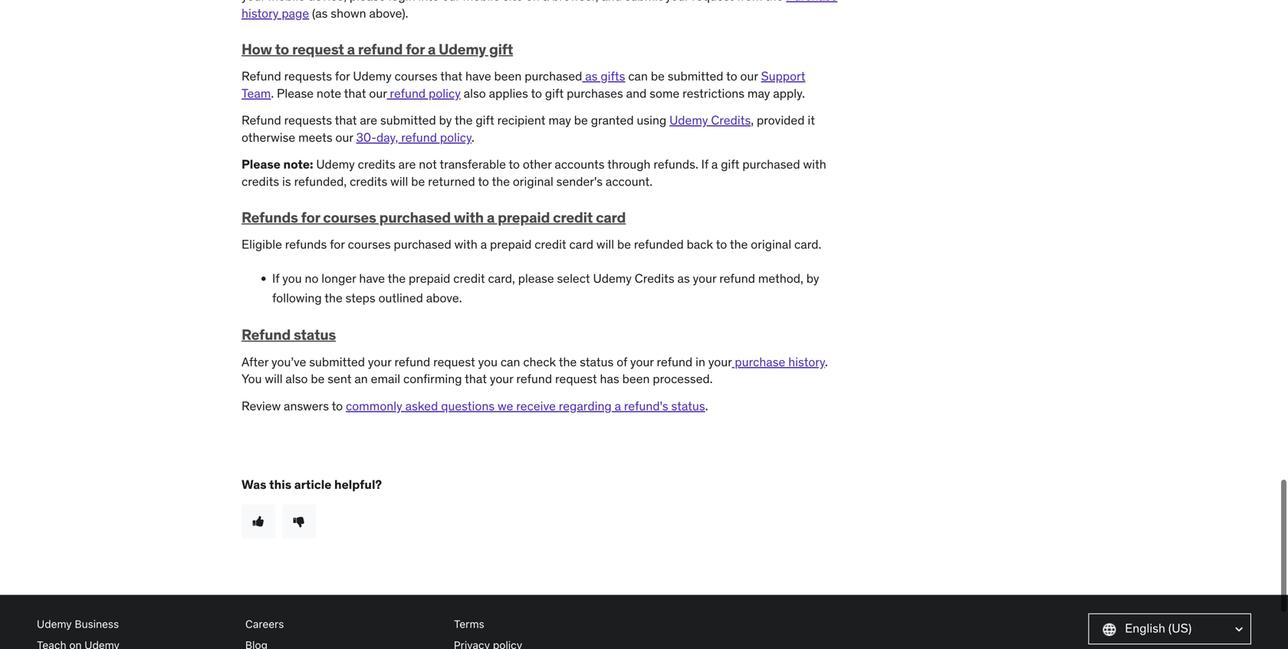 Task type: locate. For each thing, give the bounding box(es) containing it.
to right applies
[[531, 85, 542, 101]]

2 vertical spatial status
[[671, 398, 705, 414]]

prepaid up card,
[[490, 237, 532, 252]]

refund
[[242, 68, 281, 84], [242, 112, 281, 128], [242, 326, 291, 344]]

with down returned
[[454, 208, 484, 227]]

credits down restrictions
[[711, 112, 751, 128]]

status up has
[[580, 354, 614, 370]]

credit up the please
[[535, 237, 566, 252]]

0 horizontal spatial also
[[286, 371, 308, 387]]

.
[[271, 85, 274, 101], [472, 130, 474, 145], [825, 354, 828, 370], [705, 398, 708, 414]]

requests for for
[[284, 68, 332, 84]]

0 horizontal spatial will
[[265, 371, 283, 387]]

refund up otherwise
[[242, 112, 281, 128]]

you inside after you've submitted your refund request you can check the status of your refund in your purchase history . you will also be sent an email confirming that your refund request has been processed.
[[478, 354, 498, 370]]

. down processed.
[[705, 398, 708, 414]]

by up the 30-day, refund policy .
[[439, 112, 452, 128]]

udemy business
[[37, 618, 119, 631]]

if up following
[[272, 271, 279, 286]]

udemy business link
[[37, 614, 233, 635]]

credit down sender's
[[553, 208, 593, 227]]

1 horizontal spatial may
[[747, 85, 770, 101]]

2 vertical spatial refund
[[242, 326, 291, 344]]

2 vertical spatial our
[[335, 130, 353, 145]]

udemy left business
[[37, 618, 72, 631]]

a up refund policy link
[[428, 40, 436, 58]]

gift up refund requests for udemy courses that have been purchased as gifts can be submitted to our
[[489, 40, 513, 58]]

1 vertical spatial if
[[272, 271, 279, 286]]

0 vertical spatial original
[[513, 174, 553, 189]]

2 horizontal spatial our
[[740, 68, 758, 84]]

0 vertical spatial have
[[465, 68, 491, 84]]

to down 'sent'
[[332, 398, 343, 414]]

careers
[[245, 618, 284, 631]]

history left "page"
[[242, 5, 279, 21]]

also down refund requests for udemy courses that have been purchased as gifts can be submitted to our
[[464, 85, 486, 101]]

1 horizontal spatial original
[[751, 237, 791, 252]]

None radio
[[282, 505, 316, 539]]

0 vertical spatial please
[[277, 85, 314, 101]]

1 horizontal spatial card
[[596, 208, 626, 227]]

refund up team
[[242, 68, 281, 84]]

2 vertical spatial courses
[[348, 237, 391, 252]]

in
[[696, 354, 705, 370]]

0 vertical spatial our
[[740, 68, 758, 84]]

are left not on the left top of the page
[[398, 157, 416, 172]]

refund down check
[[516, 371, 552, 387]]

0 horizontal spatial may
[[548, 112, 571, 128]]

30-day, refund policy link
[[356, 130, 472, 145]]

0 vertical spatial by
[[439, 112, 452, 128]]

courses up refund policy link
[[395, 68, 438, 84]]

1 vertical spatial request
[[433, 354, 475, 370]]

prepaid up above.
[[409, 271, 450, 286]]

after
[[242, 354, 268, 370]]

0 vertical spatial are
[[360, 112, 377, 128]]

refund up after
[[242, 326, 291, 344]]

1 vertical spatial have
[[359, 271, 385, 286]]

request
[[292, 40, 344, 58], [433, 354, 475, 370], [555, 371, 597, 387]]

the up transferable
[[455, 112, 473, 128]]

2 vertical spatial submitted
[[309, 354, 365, 370]]

a
[[347, 40, 355, 58], [428, 40, 436, 58], [711, 157, 718, 172], [487, 208, 495, 227], [481, 237, 487, 252], [615, 398, 621, 414]]

prepaid
[[498, 208, 550, 227], [490, 237, 532, 252], [409, 271, 450, 286]]

regarding
[[559, 398, 612, 414]]

to left other
[[509, 157, 520, 172]]

not
[[419, 157, 437, 172]]

2 vertical spatial request
[[555, 371, 597, 387]]

will down day,
[[390, 174, 408, 189]]

0 horizontal spatial request
[[292, 40, 344, 58]]

1 vertical spatial may
[[548, 112, 571, 128]]

have up applies
[[465, 68, 491, 84]]

for right refunds
[[330, 237, 345, 252]]

confirming
[[403, 371, 462, 387]]

credit inside if you no longer have the prepaid credit card, please select udemy credits as your refund method, by following the steps outlined above.
[[453, 271, 485, 286]]

our
[[740, 68, 758, 84], [369, 85, 387, 101], [335, 130, 353, 145]]

our down how to request a refund for a udemy gift
[[369, 85, 387, 101]]

gift
[[489, 40, 513, 58], [545, 85, 564, 101], [476, 112, 494, 128], [721, 157, 740, 172]]

1 vertical spatial you
[[478, 354, 498, 370]]

1 vertical spatial submitted
[[380, 112, 436, 128]]

card up the select
[[569, 237, 593, 252]]

policy up the 30-day, refund policy .
[[429, 85, 461, 101]]

prepaid for card,
[[409, 271, 450, 286]]

0 horizontal spatial our
[[335, 130, 353, 145]]

refund up confirming
[[394, 354, 430, 370]]

(us)
[[1168, 621, 1192, 636]]

you left no
[[282, 271, 302, 286]]

that
[[440, 68, 462, 84], [344, 85, 366, 101], [335, 112, 357, 128], [465, 371, 487, 387]]

1 horizontal spatial been
[[622, 371, 650, 387]]

0 horizontal spatial you
[[282, 271, 302, 286]]

been up applies
[[494, 68, 522, 84]]

by
[[439, 112, 452, 128], [806, 271, 819, 286]]

as down the back
[[677, 271, 690, 286]]

you
[[282, 271, 302, 286], [478, 354, 498, 370]]

0 vertical spatial history
[[242, 5, 279, 21]]

credit up above.
[[453, 271, 485, 286]]

with down it
[[803, 157, 826, 172]]

0 horizontal spatial by
[[439, 112, 452, 128]]

refund
[[358, 40, 403, 58], [390, 85, 426, 101], [401, 130, 437, 145], [719, 271, 755, 286], [394, 354, 430, 370], [657, 354, 693, 370], [516, 371, 552, 387]]

of
[[617, 354, 627, 370]]

0 horizontal spatial submitted
[[309, 354, 365, 370]]

refund down above).
[[358, 40, 403, 58]]

credits down refunded
[[635, 271, 674, 286]]

purchased
[[525, 68, 582, 84], [742, 157, 800, 172], [379, 208, 451, 227], [394, 237, 451, 252]]

policy up transferable
[[440, 130, 472, 145]]

your down the back
[[693, 271, 716, 286]]

credits
[[358, 157, 395, 172], [242, 174, 279, 189], [350, 174, 387, 189]]

submitted up 'sent'
[[309, 354, 365, 370]]

1 refund from the top
[[242, 68, 281, 84]]

purchases
[[567, 85, 623, 101]]

are up 30-
[[360, 112, 377, 128]]

also
[[464, 85, 486, 101], [286, 371, 308, 387]]

will right you
[[265, 371, 283, 387]]

0 vertical spatial requests
[[284, 68, 332, 84]]

as
[[585, 68, 598, 84], [677, 271, 690, 286]]

the down transferable
[[492, 174, 510, 189]]

credits inside if you no longer have the prepaid credit card, please select udemy credits as your refund method, by following the steps outlined above.
[[635, 271, 674, 286]]

no
[[305, 271, 319, 286]]

refunds
[[285, 237, 327, 252]]

be left 'sent'
[[311, 371, 325, 387]]

1 vertical spatial will
[[596, 237, 614, 252]]

1 horizontal spatial also
[[464, 85, 486, 101]]

1 horizontal spatial by
[[806, 271, 819, 286]]

an
[[354, 371, 368, 387]]

1 vertical spatial as
[[677, 271, 690, 286]]

2 vertical spatial will
[[265, 371, 283, 387]]

status inside after you've submitted your refund request you can check the status of your refund in your purchase history . you will also be sent an email confirming that your refund request has been processed.
[[580, 354, 614, 370]]

card
[[596, 208, 626, 227], [569, 237, 593, 252]]

2 horizontal spatial will
[[596, 237, 614, 252]]

will left refunded
[[596, 237, 614, 252]]

refund for refund status
[[242, 326, 291, 344]]

1 vertical spatial credits
[[635, 271, 674, 286]]

your right of
[[630, 354, 654, 370]]

1 horizontal spatial credits
[[711, 112, 751, 128]]

None radio
[[242, 505, 275, 539]]

please down otherwise
[[242, 157, 281, 172]]

card.
[[794, 237, 821, 252]]

purchase
[[786, 0, 838, 4]]

0 vertical spatial policy
[[429, 85, 461, 101]]

for down above).
[[406, 40, 425, 58]]

1 vertical spatial can
[[501, 354, 520, 370]]

1 horizontal spatial our
[[369, 85, 387, 101]]

outlined
[[378, 290, 423, 306]]

refunds.
[[654, 157, 698, 172]]

3 refund from the top
[[242, 326, 291, 344]]

granted
[[591, 112, 634, 128]]

. inside after you've submitted your refund request you can check the status of your refund in your purchase history . you will also be sent an email confirming that your refund request has been processed.
[[825, 354, 828, 370]]

a right 'refunds.'
[[711, 157, 718, 172]]

0 vertical spatial with
[[803, 157, 826, 172]]

how
[[242, 40, 272, 58]]

0 vertical spatial may
[[747, 85, 770, 101]]

to
[[275, 40, 289, 58], [726, 68, 737, 84], [531, 85, 542, 101], [509, 157, 520, 172], [478, 174, 489, 189], [716, 237, 727, 252], [332, 398, 343, 414]]

1 horizontal spatial submitted
[[380, 112, 436, 128]]

after you've submitted your refund request you can check the status of your refund in your purchase history . you will also be sent an email confirming that your refund request has been processed.
[[242, 354, 828, 387]]

1 vertical spatial also
[[286, 371, 308, 387]]

some
[[650, 85, 680, 101]]

may down . please note that our refund policy also applies to gift purchases and some restrictions may apply.
[[548, 112, 571, 128]]

your right in
[[708, 354, 732, 370]]

1 vertical spatial status
[[580, 354, 614, 370]]

refund policy link
[[387, 85, 461, 101]]

1 horizontal spatial are
[[398, 157, 416, 172]]

1 requests from the top
[[284, 68, 332, 84]]

for
[[406, 40, 425, 58], [335, 68, 350, 84], [301, 208, 320, 227], [330, 237, 345, 252]]

is
[[282, 174, 291, 189]]

udemy
[[439, 40, 486, 58], [353, 68, 392, 84], [669, 112, 708, 128], [316, 157, 355, 172], [593, 271, 632, 286], [37, 618, 72, 631]]

0 vertical spatial card
[[596, 208, 626, 227]]

courses up longer on the left top of page
[[348, 237, 391, 252]]

status up you've
[[294, 326, 336, 344]]

receive
[[516, 398, 556, 414]]

that up review answers to commonly asked questions we receive regarding a refund's status .
[[465, 371, 487, 387]]

requests up note at the top of page
[[284, 68, 332, 84]]

0 horizontal spatial can
[[501, 354, 520, 370]]

refund up 30-day, refund policy link
[[390, 85, 426, 101]]

1 horizontal spatial status
[[580, 354, 614, 370]]

0 horizontal spatial original
[[513, 174, 553, 189]]

to up restrictions
[[726, 68, 737, 84]]

1 vertical spatial by
[[806, 271, 819, 286]]

if
[[701, 157, 708, 172], [272, 271, 279, 286]]

0 horizontal spatial status
[[294, 326, 336, 344]]

request up regarding
[[555, 371, 597, 387]]

1 horizontal spatial if
[[701, 157, 708, 172]]

will
[[390, 174, 408, 189], [596, 237, 614, 252], [265, 371, 283, 387]]

0 vertical spatial courses
[[395, 68, 438, 84]]

2 horizontal spatial request
[[555, 371, 597, 387]]

2 requests from the top
[[284, 112, 332, 128]]

the inside udemy credits are not transferable to other accounts through refunds. if a gift purchased with credits is refunded, credits will be returned to the original sender's account.
[[492, 174, 510, 189]]

1 horizontal spatial you
[[478, 354, 498, 370]]

status down processed.
[[671, 398, 705, 414]]

restrictions
[[682, 85, 745, 101]]

2 vertical spatial credit
[[453, 271, 485, 286]]

0 vertical spatial prepaid
[[498, 208, 550, 227]]

the down longer on the left top of page
[[324, 290, 343, 306]]

refund inside if you no longer have the prepaid credit card, please select udemy credits as your refund method, by following the steps outlined above.
[[719, 271, 755, 286]]

0 horizontal spatial have
[[359, 271, 385, 286]]

status
[[294, 326, 336, 344], [580, 354, 614, 370], [671, 398, 705, 414]]

0 vertical spatial status
[[294, 326, 336, 344]]

with down refunds for courses purchased with a prepaid credit card
[[454, 237, 478, 252]]

0 vertical spatial you
[[282, 271, 302, 286]]

refund left method,
[[719, 271, 755, 286]]

your up email
[[368, 354, 391, 370]]

2 refund from the top
[[242, 112, 281, 128]]

refunds for courses purchased with a prepaid credit card
[[242, 208, 626, 227]]

card down account. in the top of the page
[[596, 208, 626, 227]]

prepaid inside if you no longer have the prepaid credit card, please select udemy credits as your refund method, by following the steps outlined above.
[[409, 271, 450, 286]]

gift left purchases at top left
[[545, 85, 564, 101]]

your
[[693, 271, 716, 286], [368, 354, 391, 370], [630, 354, 654, 370], [708, 354, 732, 370], [490, 371, 513, 387]]

1 vertical spatial are
[[398, 157, 416, 172]]

your up the we
[[490, 371, 513, 387]]

original
[[513, 174, 553, 189], [751, 237, 791, 252]]

submitted up 30-day, refund policy link
[[380, 112, 436, 128]]

careers link
[[245, 614, 442, 635]]

1 horizontal spatial will
[[390, 174, 408, 189]]

0 vertical spatial if
[[701, 157, 708, 172]]

1 horizontal spatial can
[[628, 68, 648, 84]]

refund for refund requests for udemy courses that have been purchased as gifts can be submitted to our
[[242, 68, 281, 84]]

2 vertical spatial prepaid
[[409, 271, 450, 286]]

1 vertical spatial requests
[[284, 112, 332, 128]]

our left 30-
[[335, 130, 353, 145]]

be down not on the left top of the page
[[411, 174, 425, 189]]

purchased up . please note that our refund policy also applies to gift purchases and some restrictions may apply.
[[525, 68, 582, 84]]

please left note at the top of page
[[277, 85, 314, 101]]

have up "steps"
[[359, 271, 385, 286]]

. up otherwise
[[271, 85, 274, 101]]

a down shown in the top of the page
[[347, 40, 355, 58]]

original up method,
[[751, 237, 791, 252]]

history inside purchase history page
[[242, 5, 279, 21]]

0 horizontal spatial credits
[[635, 271, 674, 286]]

as up purchases at top left
[[585, 68, 598, 84]]

can
[[628, 68, 648, 84], [501, 354, 520, 370]]

1 horizontal spatial as
[[677, 271, 690, 286]]

1 horizontal spatial history
[[788, 354, 825, 370]]

0 vertical spatial also
[[464, 85, 486, 101]]

gift inside udemy credits are not transferable to other accounts through refunds. if a gift purchased with credits is refunded, credits will be returned to the original sender's account.
[[721, 157, 740, 172]]

you up review answers to commonly asked questions we receive regarding a refund's status .
[[478, 354, 498, 370]]

with
[[803, 157, 826, 172], [454, 208, 484, 227], [454, 237, 478, 252]]

applies
[[489, 85, 528, 101]]

2 horizontal spatial status
[[671, 398, 705, 414]]

2 horizontal spatial submitted
[[668, 68, 723, 84]]

history
[[242, 5, 279, 21], [788, 354, 825, 370]]

requests up meets
[[284, 112, 332, 128]]

2 vertical spatial with
[[454, 237, 478, 252]]

1 vertical spatial please
[[242, 157, 281, 172]]

it
[[808, 112, 815, 128]]

0 vertical spatial will
[[390, 174, 408, 189]]

sent
[[328, 371, 352, 387]]

for up refunds
[[301, 208, 320, 227]]

0 vertical spatial credit
[[553, 208, 593, 227]]

1 vertical spatial refund
[[242, 112, 281, 128]]

0 vertical spatial submitted
[[668, 68, 723, 84]]

0 horizontal spatial as
[[585, 68, 598, 84]]

1 vertical spatial card
[[569, 237, 593, 252]]

eligible refunds for courses purchased with a prepaid credit card will be refunded back to the original card.
[[242, 237, 824, 252]]

policy
[[429, 85, 461, 101], [440, 130, 472, 145]]

be inside after you've submitted your refund request you can check the status of your refund in your purchase history . you will also be sent an email confirming that your refund request has been processed.
[[311, 371, 325, 387]]

0 horizontal spatial if
[[272, 271, 279, 286]]

your inside if you no longer have the prepaid credit card, please select udemy credits as your refund method, by following the steps outlined above.
[[693, 271, 716, 286]]

by right method,
[[806, 271, 819, 286]]

request down (as
[[292, 40, 344, 58]]

refunded
[[634, 237, 684, 252]]

option group
[[242, 505, 840, 539]]

purchased down 'provided' at top
[[742, 157, 800, 172]]



Task type: describe. For each thing, give the bounding box(es) containing it.
that inside after you've submitted your refund request you can check the status of your refund in your purchase history . you will also be sent an email confirming that your refund request has been processed.
[[465, 371, 487, 387]]

back
[[687, 237, 713, 252]]

meets
[[298, 130, 332, 145]]

can inside after you've submitted your refund request you can check the status of your refund in your purchase history . you will also be sent an email confirming that your refund request has been processed.
[[501, 354, 520, 370]]

gift down applies
[[476, 112, 494, 128]]

refund for refund requests that are submitted by the gift recipient may be granted using udemy credits
[[242, 112, 281, 128]]

0 vertical spatial can
[[628, 68, 648, 84]]

have inside if you no longer have the prepaid credit card, please select udemy credits as your refund method, by following the steps outlined above.
[[359, 271, 385, 286]]

also inside after you've submitted your refund request you can check the status of your refund in your purchase history . you will also be sent an email confirming that your refund request has been processed.
[[286, 371, 308, 387]]

submitted inside after you've submitted your refund request you can check the status of your refund in your purchase history . you will also be sent an email confirming that your refund request has been processed.
[[309, 354, 365, 370]]

team
[[242, 85, 271, 101]]

(as
[[312, 5, 328, 21]]

shown
[[331, 5, 366, 21]]

udemy inside if you no longer have the prepaid credit card, please select udemy credits as your refund method, by following the steps outlined above.
[[593, 271, 632, 286]]

udemy up refund requests for udemy courses that have been purchased as gifts can be submitted to our
[[439, 40, 486, 58]]

prepaid for card
[[498, 208, 550, 227]]

udemy credits are not transferable to other accounts through refunds. if a gift purchased with credits is refunded, credits will be returned to the original sender's account.
[[242, 157, 826, 189]]

refunded,
[[294, 174, 347, 189]]

day,
[[376, 130, 398, 145]]

refund requests for udemy courses that have been purchased as gifts can be submitted to our
[[242, 68, 761, 84]]

refunds
[[242, 208, 298, 227]]

eligible
[[242, 237, 282, 252]]

, provided it otherwise meets our
[[242, 112, 815, 145]]

you've
[[271, 354, 306, 370]]

please note:
[[242, 157, 313, 172]]

purchase history page link
[[242, 0, 838, 21]]

refund up processed.
[[657, 354, 693, 370]]

to right the back
[[716, 237, 727, 252]]

questions
[[441, 398, 495, 414]]

purchased inside udemy credits are not transferable to other accounts through refunds. if a gift purchased with credits is refunded, credits will be returned to the original sender's account.
[[742, 157, 800, 172]]

0 horizontal spatial been
[[494, 68, 522, 84]]

purchase
[[735, 354, 785, 370]]

returned
[[428, 174, 475, 189]]

original inside udemy credits are not transferable to other accounts through refunds. if a gift purchased with credits is refunded, credits will be returned to the original sender's account.
[[513, 174, 553, 189]]

1 vertical spatial prepaid
[[490, 237, 532, 252]]

english
[[1125, 621, 1165, 636]]

to down transferable
[[478, 174, 489, 189]]

credit for card
[[553, 208, 593, 227]]

udemy down how to request a refund for a udemy gift
[[353, 68, 392, 84]]

purchase history page
[[242, 0, 838, 21]]

refund status
[[242, 326, 336, 344]]

steps
[[345, 290, 375, 306]]

support team
[[242, 68, 805, 101]]

review
[[242, 398, 281, 414]]

,
[[751, 112, 754, 128]]

otherwise
[[242, 130, 295, 145]]

our inside , provided it otherwise meets our
[[335, 130, 353, 145]]

1 horizontal spatial request
[[433, 354, 475, 370]]

commonly
[[346, 398, 402, 414]]

following
[[272, 290, 322, 306]]

note:
[[283, 157, 313, 172]]

purchase history link
[[732, 354, 825, 370]]

terms link
[[454, 614, 650, 635]]

been inside after you've submitted your refund request you can check the status of your refund in your purchase history . you will also be sent an email confirming that your refund request has been processed.
[[622, 371, 650, 387]]

that right note at the top of page
[[344, 85, 366, 101]]

udemy down some
[[669, 112, 708, 128]]

gifts
[[601, 68, 625, 84]]

be inside udemy credits are not transferable to other accounts through refunds. if a gift purchased with credits is refunded, credits will be returned to the original sender's account.
[[411, 174, 425, 189]]

support
[[761, 68, 805, 84]]

refund up not on the left top of the page
[[401, 130, 437, 145]]

0 vertical spatial as
[[585, 68, 598, 84]]

history inside after you've submitted your refund request you can check the status of your refund in your purchase history . you will also be sent an email confirming that your refund request has been processed.
[[788, 354, 825, 370]]

0 horizontal spatial card
[[569, 237, 593, 252]]

1 vertical spatial original
[[751, 237, 791, 252]]

page
[[282, 5, 309, 21]]

be left refunded
[[617, 237, 631, 252]]

business
[[75, 618, 119, 631]]

commonly asked questions we receive regarding a refund's status link
[[346, 398, 705, 414]]

select
[[557, 271, 590, 286]]

to right how
[[275, 40, 289, 58]]

for up note at the top of page
[[335, 68, 350, 84]]

the right the back
[[730, 237, 748, 252]]

that up refund policy link
[[440, 68, 462, 84]]

1 vertical spatial courses
[[323, 208, 376, 227]]

0 horizontal spatial are
[[360, 112, 377, 128]]

will inside udemy credits are not transferable to other accounts through refunds. if a gift purchased with credits is refunded, credits will be returned to the original sender's account.
[[390, 174, 408, 189]]

email
[[371, 371, 400, 387]]

. up transferable
[[472, 130, 474, 145]]

udemy credits link
[[669, 112, 751, 128]]

0 vertical spatial credits
[[711, 112, 751, 128]]

check
[[523, 354, 556, 370]]

1 vertical spatial credit
[[535, 237, 566, 252]]

how to request a refund for a udemy gift
[[242, 40, 513, 58]]

udemy inside udemy credits are not transferable to other accounts through refunds. if a gift purchased with credits is refunded, credits will be returned to the original sender's account.
[[316, 157, 355, 172]]

was
[[242, 477, 266, 492]]

recipient
[[497, 112, 546, 128]]

that up 30-
[[335, 112, 357, 128]]

be down purchases at top left
[[574, 112, 588, 128]]

article
[[294, 477, 332, 492]]

30-
[[356, 130, 376, 145]]

by inside if you no longer have the prepaid credit card, please select udemy credits as your refund method, by following the steps outlined above.
[[806, 271, 819, 286]]

if inside udemy credits are not transferable to other accounts through refunds. if a gift purchased with credits is refunded, credits will be returned to the original sender's account.
[[701, 157, 708, 172]]

1 vertical spatial with
[[454, 208, 484, 227]]

asked
[[405, 398, 438, 414]]

note
[[317, 85, 341, 101]]

using
[[637, 112, 666, 128]]

be up some
[[651, 68, 665, 84]]

with inside udemy credits are not transferable to other accounts through refunds. if a gift purchased with credits is refunded, credits will be returned to the original sender's account.
[[803, 157, 826, 172]]

was this article helpful?
[[242, 477, 382, 492]]

transferable
[[440, 157, 506, 172]]

a inside udemy credits are not transferable to other accounts through refunds. if a gift purchased with credits is refunded, credits will be returned to the original sender's account.
[[711, 157, 718, 172]]

terms
[[454, 618, 484, 631]]

account.
[[606, 174, 653, 189]]

requests for that
[[284, 112, 332, 128]]

a down refunds for courses purchased with a prepaid credit card
[[481, 237, 487, 252]]

english (us) link
[[1088, 614, 1251, 645]]

refund requests that are submitted by the gift recipient may be granted using udemy credits
[[242, 112, 751, 128]]

are inside udemy credits are not transferable to other accounts through refunds. if a gift purchased with credits is refunded, credits will be returned to the original sender's account.
[[398, 157, 416, 172]]

credit for card,
[[453, 271, 485, 286]]

apply.
[[773, 85, 805, 101]]

purchased down refunds for courses purchased with a prepaid credit card
[[394, 237, 451, 252]]

this
[[269, 477, 291, 492]]

if inside if you no longer have the prepaid credit card, please select udemy credits as your refund method, by following the steps outlined above.
[[272, 271, 279, 286]]

sender's
[[556, 174, 603, 189]]

and
[[626, 85, 647, 101]]

as gifts link
[[582, 68, 625, 84]]

if you no longer have the prepaid credit card, please select udemy credits as your refund method, by following the steps outlined above.
[[272, 271, 819, 306]]

will inside after you've submitted your refund request you can check the status of your refund in your purchase history . you will also be sent an email confirming that your refund request has been processed.
[[265, 371, 283, 387]]

the up outlined
[[388, 271, 406, 286]]

. please note that our refund policy also applies to gift purchases and some restrictions may apply.
[[271, 85, 808, 101]]

answers
[[284, 398, 329, 414]]

refund's
[[624, 398, 668, 414]]

processed.
[[653, 371, 713, 387]]

1 vertical spatial our
[[369, 85, 387, 101]]

through
[[607, 157, 651, 172]]

support team link
[[242, 68, 805, 101]]

method,
[[758, 271, 803, 286]]

helpful?
[[334, 477, 382, 492]]

1 vertical spatial policy
[[440, 130, 472, 145]]

you
[[242, 371, 262, 387]]

1 horizontal spatial have
[[465, 68, 491, 84]]

a down has
[[615, 398, 621, 414]]

has
[[600, 371, 619, 387]]

provided
[[757, 112, 805, 128]]

please
[[518, 271, 554, 286]]

accounts
[[555, 157, 605, 172]]

a up eligible refunds for courses purchased with a prepaid credit card will be refunded back to the original card.
[[487, 208, 495, 227]]

as inside if you no longer have the prepaid credit card, please select udemy credits as your refund method, by following the steps outlined above.
[[677, 271, 690, 286]]

30-day, refund policy .
[[356, 130, 477, 145]]

purchased down returned
[[379, 208, 451, 227]]

you inside if you no longer have the prepaid credit card, please select udemy credits as your refund method, by following the steps outlined above.
[[282, 271, 302, 286]]

the inside after you've submitted your refund request you can check the status of your refund in your purchase history . you will also be sent an email confirming that your refund request has been processed.
[[559, 354, 577, 370]]

we
[[498, 398, 513, 414]]

other
[[523, 157, 552, 172]]



Task type: vqa. For each thing, say whether or not it's contained in the screenshot.
& within the Trust & Safety Policy and copyright questions and guidance.
no



